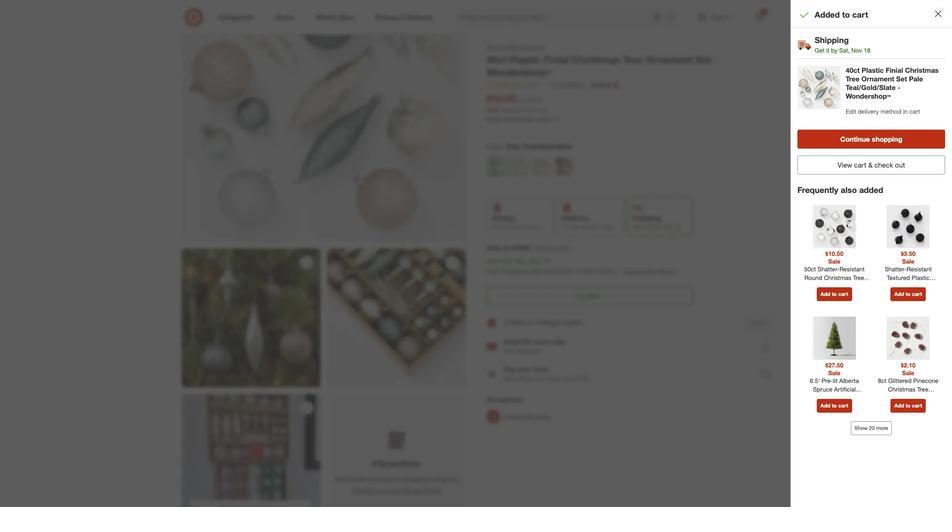 Task type: locate. For each thing, give the bounding box(es) containing it.
0 horizontal spatial nov
[[529, 257, 541, 265]]

shatter- inside $10.50 sale 50ct shatter-resistant round christmas tree ornament set - wondershop™
[[818, 266, 840, 273]]

with
[[504, 347, 516, 355], [504, 375, 516, 382]]

0 horizontal spatial resistant
[[526, 413, 551, 420]]

search button
[[663, 8, 684, 28]]

0 vertical spatial finial
[[544, 53, 569, 65]]

wondershop™ inside $10.50 sale 50ct shatter-resistant round christmas tree ornament set - wondershop™
[[816, 291, 854, 299]]

add to cart for $27.50
[[821, 403, 849, 409]]

2 horizontal spatial sat,
[[840, 46, 850, 54]]

0 horizontal spatial 40ct
[[487, 53, 507, 65]]

also
[[841, 185, 858, 195]]

$10.50 for $10.50 reg $15.00 sale save $ 4.50 ( 30 % off )
[[487, 92, 516, 104]]

wondershop™ up delivery
[[846, 92, 891, 100]]

christmas
[[572, 53, 621, 65], [906, 66, 939, 74], [825, 274, 852, 282], [889, 386, 916, 393], [813, 394, 840, 402]]

pale inside 40ct plastic finial christmas tree ornament set pale teal/gold/slate - wondershop™
[[910, 74, 924, 83]]

sat,
[[840, 46, 850, 54], [654, 224, 663, 230], [515, 257, 527, 265]]

shatter- up round
[[818, 266, 840, 273]]

lit
[[834, 377, 838, 385]]

1 vertical spatial sat,
[[654, 224, 663, 230]]

by up shipping at the bottom right of the page
[[505, 257, 513, 265]]

view cart & check out
[[838, 161, 906, 169]]

or left $35
[[575, 267, 581, 275]]

get down added
[[815, 46, 825, 54]]

set inside 40ct plastic finial christmas tree ornament set pale teal/gold/slate - wondershop™
[[897, 74, 908, 83]]

0 horizontal spatial out
[[374, 486, 384, 495]]

finial inside shop all wondershop 40ct plastic finial christmas tree ornament set - wondershop™
[[544, 53, 569, 65]]

add to cart for $10.50
[[821, 291, 849, 297]]

1 horizontal spatial by
[[647, 224, 652, 230]]

add to cart button down glittered at the bottom
[[891, 399, 927, 413]]

18 inside dialog
[[864, 46, 871, 54]]

christmas inside $2.10 sale 8ct glittered pinecone christmas tree ornament set - wondershop™
[[889, 386, 916, 393]]

0 vertical spatial shatter-
[[818, 266, 840, 273]]

sale inside $10.50 reg $15.00 sale save $ 4.50 ( 30 % off )
[[487, 106, 499, 113]]

in right sign
[[763, 319, 767, 326]]

sale down $27.50
[[829, 369, 841, 377]]

by right today
[[647, 224, 652, 230]]

$10.50 up save in the right top of the page
[[487, 92, 516, 104]]

add down the "$3.50 sale" on the right
[[895, 291, 905, 297]]

ornament down search button
[[646, 53, 693, 65]]

redcard right with
[[545, 267, 573, 275]]

0 vertical spatial more
[[877, 425, 889, 431]]

ornament up edit delivery method in cart
[[862, 74, 895, 83]]

2 vertical spatial 18
[[543, 257, 551, 265]]

or
[[575, 267, 581, 275], [527, 318, 533, 327]]

over
[[518, 365, 532, 374], [563, 375, 574, 382]]

it down added
[[827, 46, 830, 54]]

2 vertical spatial nov
[[529, 257, 541, 265]]

1 vertical spatial or
[[527, 318, 533, 327]]

continue
[[841, 135, 871, 143]]

1 horizontal spatial edit
[[846, 108, 857, 115]]

1 vertical spatial finial
[[886, 66, 904, 74]]

1 vertical spatial $10.50
[[826, 250, 844, 257]]

0 horizontal spatial shipping get it by sat, nov 18
[[633, 214, 680, 230]]

ornament inside 40ct plastic finial christmas tree ornament set pale teal/gold/slate - wondershop™
[[862, 74, 895, 83]]

1 vertical spatial nov
[[664, 224, 673, 230]]

shatter-resistant textured plastic christmas tree ornament set 20pc - wondershop™ image
[[887, 205, 931, 248]]

out right check
[[896, 161, 906, 169]]

2 with from the top
[[504, 375, 516, 382]]

sale inside the "$3.50 sale"
[[903, 258, 915, 265]]

1 horizontal spatial shatter-
[[818, 266, 840, 273]]

add down spruce
[[821, 403, 831, 409]]

1 vertical spatial 40ct
[[846, 66, 860, 74]]

0 vertical spatial over
[[518, 365, 532, 374]]

with down pay
[[504, 375, 516, 382]]

added
[[815, 10, 840, 19]]

0 vertical spatial pale
[[910, 74, 924, 83]]

edit for edit location
[[537, 244, 547, 252]]

add to cart for $2.10
[[895, 403, 923, 409]]

out down 'everyone's'
[[374, 486, 384, 495]]

1 horizontal spatial resistant
[[840, 266, 865, 273]]

by inside get it by sat, nov 18 free shipping with redcard or $35 orders - exclusions apply.
[[505, 257, 513, 265]]

frequently also added
[[798, 185, 884, 195]]

within
[[509, 224, 522, 230]]

2 horizontal spatial get
[[815, 46, 825, 54]]

sale inside '$27.50 sale 6.5' pre-lit alberta spruce artificial christmas tree - wondershop™'
[[829, 369, 841, 377]]

$10.50 sale 50ct shatter-resistant round christmas tree ornament set - wondershop™
[[805, 250, 865, 299]]

redcard inside get it by sat, nov 18 free shipping with redcard or $35 orders - exclusions apply.
[[545, 267, 573, 275]]

1 vertical spatial redcard
[[518, 347, 542, 355]]

$10.50 inside $10.50 reg $15.00 sale save $ 4.50 ( 30 % off )
[[487, 92, 516, 104]]

more right the 20
[[877, 425, 889, 431]]

1 vertical spatial resistant
[[526, 413, 551, 420]]

1 horizontal spatial pale
[[910, 74, 924, 83]]

teal/gold/slate up pink/champagne icon
[[523, 142, 573, 151]]

shatter-
[[818, 266, 840, 273], [504, 413, 526, 420]]

edit inside button
[[537, 244, 547, 252]]

add for $27.50
[[821, 403, 831, 409]]

purchased
[[504, 116, 533, 123]]

0 vertical spatial get
[[815, 46, 825, 54]]

teal/gold/slate up delivery
[[846, 83, 896, 92]]

1 vertical spatial more
[[386, 486, 402, 495]]

finial up 3
[[544, 53, 569, 65]]

christmas inside $10.50 sale 50ct shatter-resistant round christmas tree ornament set - wondershop™
[[825, 274, 852, 282]]

add to cart button
[[817, 288, 853, 301], [891, 288, 927, 301], [817, 399, 853, 413], [891, 399, 927, 413]]

40ct plastic finial christmas tree ornament set - wondershop™, 2 of 7 image
[[182, 249, 320, 387]]

time
[[534, 365, 548, 374]]

0 vertical spatial shipping
[[815, 35, 850, 45]]

wondershop™ inside shop all wondershop 40ct plastic finial christmas tree ornament set - wondershop™
[[487, 66, 552, 78]]

1 horizontal spatial out
[[896, 161, 906, 169]]

0 vertical spatial edit
[[846, 108, 857, 115]]

over left $100
[[563, 375, 574, 382]]

(
[[527, 107, 528, 113]]

it up free
[[500, 257, 504, 265]]

1 vertical spatial shatter-
[[504, 413, 526, 420]]

30
[[528, 107, 534, 113]]

1 horizontal spatial orders
[[596, 267, 616, 275]]

wondershop™ inside '$27.50 sale 6.5' pre-lit alberta spruce artificial christmas tree - wondershop™'
[[816, 403, 854, 410]]

2 horizontal spatial 18
[[864, 46, 871, 54]]

ornament inside $10.50 sale 50ct shatter-resistant round christmas tree ornament set - wondershop™
[[814, 283, 841, 290]]

1 horizontal spatial get
[[633, 224, 641, 230]]

get right today
[[633, 224, 641, 230]]

edit left delivery
[[846, 108, 857, 115]]

6.5' pre-lit alberta spruce artificial christmas tree - wondershop™ image
[[814, 317, 857, 360]]

0 horizontal spatial pale
[[507, 142, 521, 151]]

sale
[[487, 106, 499, 113], [829, 258, 841, 265], [903, 258, 915, 265], [829, 369, 841, 377], [903, 369, 915, 377]]

view
[[838, 161, 853, 169]]

0 vertical spatial shipping get it by sat, nov 18
[[815, 35, 871, 54]]

1 horizontal spatial shipping
[[815, 35, 850, 45]]

$100
[[576, 375, 589, 382]]

shop
[[487, 44, 501, 51]]

check
[[875, 161, 894, 169]]

- inside '$27.50 sale 6.5' pre-lit alberta spruce artificial christmas tree - wondershop™'
[[855, 394, 857, 402]]

0 vertical spatial teal/gold/slate
[[846, 83, 896, 92]]

as
[[562, 224, 568, 230]]

0 horizontal spatial finial
[[544, 53, 569, 65]]

- inside $2.10 sale 8ct glittered pinecone christmas tree ornament set - wondershop™
[[928, 394, 930, 402]]

0 vertical spatial nov
[[852, 46, 863, 54]]

sharing
[[435, 475, 458, 483]]

40ct plastic finial christmas tree ornament set pale teal/gold/slate - wondershop™
[[846, 66, 939, 100]]

0 horizontal spatial get
[[487, 257, 498, 265]]

sale down $3.50
[[903, 258, 915, 265]]

0 horizontal spatial orders
[[544, 375, 561, 382]]

1 horizontal spatial it
[[642, 224, 645, 230]]

1 horizontal spatial more
[[877, 425, 889, 431]]

sale inside $2.10 sale 8ct glittered pinecone christmas tree ornament set - wondershop™
[[903, 369, 915, 377]]

sale inside $10.50 sale 50ct shatter-resistant round christmas tree ornament set - wondershop™
[[829, 258, 841, 265]]

when
[[487, 116, 502, 123]]

1 vertical spatial plastic
[[862, 66, 884, 74]]

What can we help you find? suggestions appear below search field
[[454, 8, 669, 27]]

-
[[714, 53, 718, 65], [898, 83, 901, 92], [618, 267, 620, 275], [854, 283, 856, 290], [855, 394, 857, 402], [928, 394, 930, 402]]

only
[[591, 81, 604, 88]]

with inside 'pay over time with affirm on orders over $100'
[[504, 375, 516, 382]]

edit delivery method in cart
[[846, 108, 921, 115]]

at a glance
[[487, 395, 524, 404]]

teal/gold/slate
[[846, 83, 896, 92], [523, 142, 573, 151]]

1 vertical spatial edit
[[537, 244, 547, 252]]

nov
[[852, 46, 863, 54], [664, 224, 673, 230], [529, 257, 541, 265]]

in inside button
[[763, 319, 767, 326]]

$2.10 sale 8ct glittered pinecone christmas tree ornament set - wondershop™
[[879, 362, 939, 410]]

wondershop™ down round
[[816, 291, 854, 299]]

add to cart button down the "$3.50 sale" on the right
[[891, 288, 927, 301]]

edit location button
[[536, 243, 571, 253]]

0 vertical spatial 40ct
[[487, 53, 507, 65]]

40ct plastic finial christmas tree ornament set - wondershop™, 1 of 7 image
[[182, 0, 466, 242]]

it right today
[[642, 224, 645, 230]]

over up affirm on the right bottom of page
[[518, 365, 532, 374]]

on
[[535, 375, 542, 382]]

plastic down the wondershop on the right top of the page
[[510, 53, 542, 65]]

today
[[601, 224, 614, 230]]

shop all wondershop 40ct plastic finial christmas tree ornament set - wondershop™
[[487, 44, 718, 78]]

1 horizontal spatial 18
[[675, 224, 680, 230]]

wondershop™ inside 40ct plastic finial christmas tree ornament set pale teal/gold/slate - wondershop™
[[846, 92, 891, 100]]

create or manage registry
[[504, 318, 585, 327]]

shipping get it by sat, nov 18 inside dialog
[[815, 35, 871, 54]]

3
[[552, 81, 555, 88]]

#targetstyle
[[372, 458, 421, 468]]

$3.50 sale
[[902, 250, 916, 265]]

1 vertical spatial teal/gold/slate
[[523, 142, 573, 151]]

round
[[805, 274, 823, 282]]

it
[[827, 46, 830, 54], [642, 224, 645, 230], [500, 257, 504, 265]]

sale down the 50ct shatter-resistant round christmas tree ornament set - wondershop™ image
[[829, 258, 841, 265]]

2 vertical spatial by
[[505, 257, 513, 265]]

plastic up delivery
[[862, 66, 884, 74]]

1 horizontal spatial plastic
[[862, 66, 884, 74]]

40ct plastic finial christmas tree ornament set - wondershop™, 3 of 7 image
[[327, 249, 466, 387]]

add to cart down artificial on the bottom right
[[821, 403, 849, 409]]

2 vertical spatial sat,
[[515, 257, 527, 265]]

edit left the location
[[537, 244, 547, 252]]

0 horizontal spatial more
[[386, 486, 402, 495]]

set inside shop all wondershop 40ct plastic finial christmas tree ornament set - wondershop™
[[696, 53, 712, 65]]

add
[[821, 291, 831, 297], [895, 291, 905, 297], [821, 403, 831, 409], [895, 403, 905, 409]]

0 vertical spatial $10.50
[[487, 92, 516, 104]]

apply.
[[659, 267, 677, 275]]

add to cart for $3.50
[[895, 291, 923, 297]]

add down round
[[821, 291, 831, 297]]

ship
[[487, 243, 501, 252]]

1 horizontal spatial finial
[[886, 66, 904, 74]]

1 vertical spatial out
[[374, 486, 384, 495]]

3 questions link
[[548, 80, 584, 90]]

shatter- inside shatter-resistant button
[[504, 413, 526, 420]]

40ct right 40ct plastic finial christmas tree ornament set pale teal/gold/slate - wondershop™ image at the right
[[846, 66, 860, 74]]

orders right $35
[[596, 267, 616, 275]]

1 horizontal spatial shipping get it by sat, nov 18
[[815, 35, 871, 54]]

sat, inside get it by sat, nov 18 free shipping with redcard or $35 orders - exclusions apply.
[[515, 257, 527, 265]]

resistant down on
[[526, 413, 551, 420]]

edit inside dialog
[[846, 108, 857, 115]]

wondershop™ down artificial on the bottom right
[[816, 403, 854, 410]]

0 horizontal spatial edit
[[537, 244, 547, 252]]

see
[[335, 475, 348, 483]]

with inside save 5% every day with redcard
[[504, 347, 516, 355]]

more down 'everyone's'
[[386, 486, 402, 495]]

only at
[[591, 81, 611, 88]]

0 horizontal spatial shipping
[[633, 214, 661, 222]]

resistant right 50ct
[[840, 266, 865, 273]]

tree inside $2.10 sale 8ct glittered pinecone christmas tree ornament set - wondershop™
[[918, 386, 929, 393]]

to for $3.50
[[906, 291, 911, 297]]

add to cart button down artificial on the bottom right
[[817, 399, 853, 413]]

ornament down round
[[814, 283, 841, 290]]

1 vertical spatial shipping get it by sat, nov 18
[[633, 214, 680, 230]]

0 horizontal spatial shatter-
[[504, 413, 526, 420]]

manage
[[535, 318, 560, 327]]

- inside get it by sat, nov 18 free shipping with redcard or $35 orders - exclusions apply.
[[618, 267, 620, 275]]

add to cart down glittered at the bottom
[[895, 403, 923, 409]]

plastic inside shop all wondershop 40ct plastic finial christmas tree ornament set - wondershop™
[[510, 53, 542, 65]]

wondershop™ up the 215 link
[[487, 66, 552, 78]]

1 vertical spatial with
[[504, 375, 516, 382]]

get
[[815, 46, 825, 54], [633, 224, 641, 230], [487, 257, 498, 265]]

1 vertical spatial in
[[763, 319, 767, 326]]

0 vertical spatial resistant
[[840, 266, 865, 273]]

at
[[606, 81, 611, 88]]

0 vertical spatial or
[[575, 267, 581, 275]]

or right create
[[527, 318, 533, 327]]

0 vertical spatial it
[[827, 46, 830, 54]]

show
[[855, 425, 868, 431]]

teal/gold/slate inside 40ct plastic finial christmas tree ornament set pale teal/gold/slate - wondershop™
[[846, 83, 896, 92]]

1 vertical spatial 18
[[675, 224, 680, 230]]

dialog containing added to cart
[[791, 0, 953, 507]]

spruce
[[814, 386, 833, 393]]

0 horizontal spatial sat,
[[515, 257, 527, 265]]

delivery
[[562, 214, 589, 222]]

by down added
[[832, 46, 838, 54]]

$2.10
[[902, 362, 916, 369]]

plastic inside 40ct plastic finial christmas tree ornament set pale teal/gold/slate - wondershop™
[[862, 66, 884, 74]]

1 horizontal spatial 40ct
[[846, 66, 860, 74]]

1 vertical spatial it
[[642, 224, 645, 230]]

wondershop™ for resistant
[[816, 291, 854, 299]]

dialog
[[791, 0, 953, 507]]

0 horizontal spatial plastic
[[510, 53, 542, 65]]

redcard inside save 5% every day with redcard
[[518, 347, 542, 355]]

18
[[864, 46, 871, 54], [675, 224, 680, 230], [543, 257, 551, 265]]

0 horizontal spatial redcard
[[518, 347, 542, 355]]

get inside get it by sat, nov 18 free shipping with redcard or $35 orders - exclusions apply.
[[487, 257, 498, 265]]

add to cart button for $3.50
[[891, 288, 927, 301]]

0 vertical spatial sat,
[[840, 46, 850, 54]]

ornament down glittered at the bottom
[[888, 394, 915, 402]]

shatter- down glance
[[504, 413, 526, 420]]

$
[[513, 107, 515, 113]]

0 horizontal spatial it
[[500, 257, 504, 265]]

0 vertical spatial 18
[[864, 46, 871, 54]]

pickup
[[492, 214, 515, 222]]

$27.50
[[826, 362, 844, 369]]

1 horizontal spatial teal/gold/slate
[[846, 83, 896, 92]]

$10.50 inside $10.50 sale 50ct shatter-resistant round christmas tree ornament set - wondershop™
[[826, 250, 844, 257]]

6.5'
[[811, 377, 821, 385]]

wondershop™ down glittered at the bottom
[[890, 403, 928, 410]]

)
[[547, 107, 548, 113]]

$10.50 down the 50ct shatter-resistant round christmas tree ornament set - wondershop™ image
[[826, 250, 844, 257]]

1 horizontal spatial in
[[904, 108, 908, 115]]

0 vertical spatial plastic
[[510, 53, 542, 65]]

with down save
[[504, 347, 516, 355]]

1 with from the top
[[504, 347, 516, 355]]

add to cart down the "$3.50 sale" on the right
[[895, 291, 923, 297]]

add to cart button for $2.10
[[891, 399, 927, 413]]

2
[[524, 224, 526, 230]]

40ct down shop
[[487, 53, 507, 65]]

2 vertical spatial get
[[487, 257, 498, 265]]

to for $27.50
[[832, 403, 837, 409]]

redcard down 5%
[[518, 347, 542, 355]]

1 vertical spatial shipping
[[633, 214, 661, 222]]

out inside dialog
[[896, 161, 906, 169]]

finial up method
[[886, 66, 904, 74]]

1 horizontal spatial $10.50
[[826, 250, 844, 257]]

resistant inside shatter-resistant button
[[526, 413, 551, 420]]

wondershop™
[[487, 66, 552, 78], [846, 92, 891, 100], [816, 291, 854, 299], [816, 403, 854, 410], [890, 403, 928, 410]]

0 vertical spatial redcard
[[545, 267, 573, 275]]

what
[[349, 475, 364, 483]]

2 horizontal spatial nov
[[852, 46, 863, 54]]

1 vertical spatial orders
[[544, 375, 561, 382]]

1 vertical spatial pale
[[507, 142, 521, 151]]

pale
[[910, 74, 924, 83], [507, 142, 521, 151]]

sale up when
[[487, 106, 499, 113]]

2 horizontal spatial it
[[827, 46, 830, 54]]

1 vertical spatial over
[[563, 375, 574, 382]]

red/green/gold image
[[555, 157, 573, 175]]

$27.50 sale 6.5' pre-lit alberta spruce artificial christmas tree - wondershop™
[[811, 362, 860, 410]]

0 horizontal spatial in
[[763, 319, 767, 326]]

0 horizontal spatial $10.50
[[487, 92, 516, 104]]

0 vertical spatial out
[[896, 161, 906, 169]]

every
[[534, 338, 552, 346]]

in right method
[[904, 108, 908, 115]]

check
[[352, 486, 372, 495]]

get up free
[[487, 257, 498, 265]]

add down glittered at the bottom
[[895, 403, 905, 409]]

0 vertical spatial with
[[504, 347, 516, 355]]

add to cart down round
[[821, 291, 849, 297]]

50ct
[[805, 266, 817, 273]]

orders right on
[[544, 375, 561, 382]]

to
[[843, 10, 851, 19], [503, 243, 510, 252], [832, 291, 837, 297], [906, 291, 911, 297], [832, 403, 837, 409], [906, 403, 911, 409]]

0 horizontal spatial by
[[505, 257, 513, 265]]

50ct shatter-resistant round christmas tree ornament set - wondershop™ image
[[814, 205, 857, 248]]

3 questions
[[552, 81, 584, 88]]

wondershop™ inside $2.10 sale 8ct glittered pinecone christmas tree ornament set - wondershop™
[[890, 403, 928, 410]]

add to cart button down round
[[817, 288, 853, 301]]

#targetstyle preview 1 image
[[388, 432, 405, 449]]

sale down $2.10
[[903, 369, 915, 377]]



Task type: vqa. For each thing, say whether or not it's contained in the screenshot.
the Target corresponding to Target / Holiday Shop / New Year's Eve
no



Task type: describe. For each thing, give the bounding box(es) containing it.
with
[[531, 267, 543, 275]]

day
[[554, 338, 566, 346]]

out inside see what everyone's loving and sharing check out more target finds
[[374, 486, 384, 495]]

1 vertical spatial get
[[633, 224, 641, 230]]

orders inside 'pay over time with affirm on orders over $100'
[[544, 375, 561, 382]]

delivery
[[859, 108, 880, 115]]

as
[[583, 224, 588, 230]]

$3.50
[[902, 250, 916, 257]]

0 horizontal spatial teal/gold/slate
[[523, 142, 573, 151]]

pickup ready within 2 hours
[[492, 214, 541, 230]]

set inside $2.10 sale 8ct glittered pinecone christmas tree ornament set - wondershop™
[[917, 394, 926, 402]]

sale for $3.50 sale
[[903, 258, 915, 265]]

$35
[[583, 267, 594, 275]]

check out more target finds link
[[335, 486, 458, 496]]

add for $10.50
[[821, 291, 831, 297]]

tree inside $10.50 sale 50ct shatter-resistant round christmas tree ornament set - wondershop™
[[854, 274, 865, 282]]

sign
[[752, 319, 762, 326]]

shatter-resistant
[[504, 413, 551, 420]]

2 horizontal spatial by
[[832, 46, 838, 54]]

ornament inside shop all wondershop 40ct plastic finial christmas tree ornament set - wondershop™
[[646, 53, 693, 65]]

%
[[534, 107, 539, 113]]

$10.50 reg $15.00 sale save $ 4.50 ( 30 % off )
[[487, 92, 548, 113]]

215 link
[[487, 80, 546, 90]]

color pale teal/gold/slate
[[487, 142, 573, 151]]

8ct
[[879, 377, 887, 385]]

4.50
[[515, 107, 525, 113]]

wondershop
[[510, 44, 545, 51]]

tree inside shop all wondershop 40ct plastic finial christmas tree ornament set - wondershop™
[[623, 53, 643, 65]]

resistant inside $10.50 sale 50ct shatter-resistant round christmas tree ornament set - wondershop™
[[840, 266, 865, 273]]

$15.00
[[527, 97, 542, 104]]

7
[[764, 9, 766, 14]]

- inside 40ct plastic finial christmas tree ornament set pale teal/gold/slate - wondershop™
[[898, 83, 901, 92]]

40ct inside shop all wondershop 40ct plastic finial christmas tree ornament set - wondershop™
[[487, 53, 507, 65]]

sign in button
[[746, 316, 771, 330]]

method
[[881, 108, 902, 115]]

reg
[[518, 97, 525, 104]]

nov inside get it by sat, nov 18 free shipping with redcard or $35 orders - exclusions apply.
[[529, 257, 541, 265]]

wondershop™ for plastic
[[487, 66, 552, 78]]

$10.50 for $10.50 sale 50ct shatter-resistant round christmas tree ornament set - wondershop™
[[826, 250, 844, 257]]

artificial
[[835, 386, 857, 393]]

pre-
[[822, 377, 834, 385]]

save
[[504, 338, 520, 346]]

tree inside '$27.50 sale 6.5' pre-lit alberta spruce artificial christmas tree - wondershop™'
[[842, 394, 853, 402]]

5%
[[522, 338, 532, 346]]

glittered
[[889, 377, 912, 385]]

1 vertical spatial by
[[647, 224, 652, 230]]

- inside $10.50 sale 50ct shatter-resistant round christmas tree ornament set - wondershop™
[[854, 283, 856, 290]]

shatter-resistant button
[[487, 407, 551, 426]]

show 20 more button
[[851, 422, 893, 435]]

add to cart button for $10.50
[[817, 288, 853, 301]]

at
[[487, 395, 494, 404]]

tree inside 40ct plastic finial christmas tree ornament set pale teal/gold/slate - wondershop™
[[846, 74, 860, 83]]

christmas inside shop all wondershop 40ct plastic finial christmas tree ornament set - wondershop™
[[572, 53, 621, 65]]

pinecone
[[914, 377, 939, 385]]

set inside $10.50 sale 50ct shatter-resistant round christmas tree ornament set - wondershop™
[[843, 283, 852, 290]]

continue shopping
[[841, 135, 903, 143]]

hours
[[528, 224, 541, 230]]

all
[[503, 44, 509, 51]]

exclusions
[[624, 267, 657, 275]]

exclusions apply. link
[[624, 267, 677, 275]]

sale for $2.10 sale 8ct glittered pinecone christmas tree ornament set - wondershop™
[[903, 369, 915, 377]]

edit location
[[537, 244, 570, 252]]

to for $2.10
[[906, 403, 911, 409]]

show 20 more
[[855, 425, 889, 431]]

pay
[[504, 365, 516, 374]]

finial inside 40ct plastic finial christmas tree ornament set pale teal/gold/slate - wondershop™
[[886, 66, 904, 74]]

more inside 'button'
[[877, 425, 889, 431]]

affirm
[[518, 375, 534, 382]]

sign in
[[752, 319, 767, 326]]

8ct glittered pinecone christmas tree ornament set - wondershop™ image
[[887, 317, 931, 360]]

save
[[501, 107, 511, 113]]

ornament inside $2.10 sale 8ct glittered pinecone christmas tree ornament set - wondershop™
[[888, 394, 915, 402]]

40ct inside 40ct plastic finial christmas tree ornament set pale teal/gold/slate - wondershop™
[[846, 66, 860, 74]]

ready
[[492, 224, 507, 230]]

6pm
[[590, 224, 600, 230]]

get it by sat, nov 18 free shipping with redcard or $35 orders - exclusions apply.
[[487, 257, 677, 275]]

candy champagne image
[[510, 157, 529, 175]]

or inside get it by sat, nov 18 free shipping with redcard or $35 orders - exclusions apply.
[[575, 267, 581, 275]]

color
[[487, 142, 503, 151]]

glance
[[502, 395, 524, 404]]

pink/champagne image
[[533, 157, 551, 175]]

add for $3.50
[[895, 291, 905, 297]]

add for $2.10
[[895, 403, 905, 409]]

shopping
[[873, 135, 903, 143]]

free
[[487, 267, 500, 275]]

save 5% every day with redcard
[[504, 338, 566, 355]]

it inside get it by sat, nov 18 free shipping with redcard or $35 orders - exclusions apply.
[[500, 257, 504, 265]]

frequently
[[798, 185, 839, 195]]

18 inside get it by sat, nov 18 free shipping with redcard or $35 orders - exclusions apply.
[[543, 257, 551, 265]]

continue shopping button
[[798, 130, 946, 148]]

sale for $10.50 sale 50ct shatter-resistant round christmas tree ornament set - wondershop™
[[829, 258, 841, 265]]

20
[[870, 425, 875, 431]]

40ct plastic finial christmas tree ornament set pale teal/gold/slate - wondershop™ image
[[798, 66, 841, 109]]

to for $10.50
[[832, 291, 837, 297]]

online
[[534, 116, 551, 123]]

94806
[[512, 243, 531, 252]]

more inside see what everyone's loving and sharing check out more target finds
[[386, 486, 402, 495]]

0 vertical spatial in
[[904, 108, 908, 115]]

create
[[504, 318, 525, 327]]

sale for $27.50 sale 6.5' pre-lit alberta spruce artificial christmas tree - wondershop™
[[829, 369, 841, 377]]

registry
[[561, 318, 585, 327]]

7 link
[[750, 8, 769, 27]]

location
[[549, 244, 570, 252]]

- inside shop all wondershop 40ct plastic finial christmas tree ornament set - wondershop™
[[714, 53, 718, 65]]

off
[[540, 107, 547, 113]]

wondershop™ for lit
[[816, 403, 854, 410]]

photo from @gala_mk85, 4 of 7 image
[[182, 394, 320, 507]]

it inside dialog
[[827, 46, 830, 54]]

orders inside get it by sat, nov 18 free shipping with redcard or $35 orders - exclusions apply.
[[596, 267, 616, 275]]

christmas inside 40ct plastic finial christmas tree ornament set pale teal/gold/slate - wondershop™
[[906, 66, 939, 74]]

questions
[[557, 81, 584, 88]]

loving
[[402, 475, 420, 483]]

delivery as soon as 6pm today
[[562, 214, 614, 230]]

add to cart button for $27.50
[[817, 399, 853, 413]]

and
[[422, 475, 433, 483]]

get inside dialog
[[815, 46, 825, 54]]

pale teal/gold/slate image
[[488, 157, 506, 175]]

everyone's
[[366, 475, 400, 483]]

soon
[[570, 224, 581, 230]]

edit for edit delivery method in cart
[[846, 108, 857, 115]]

pay over time with affirm on orders over $100
[[504, 365, 589, 382]]

alberta
[[840, 377, 860, 385]]

christmas inside '$27.50 sale 6.5' pre-lit alberta spruce artificial christmas tree - wondershop™'
[[813, 394, 840, 402]]

0 horizontal spatial over
[[518, 365, 532, 374]]



